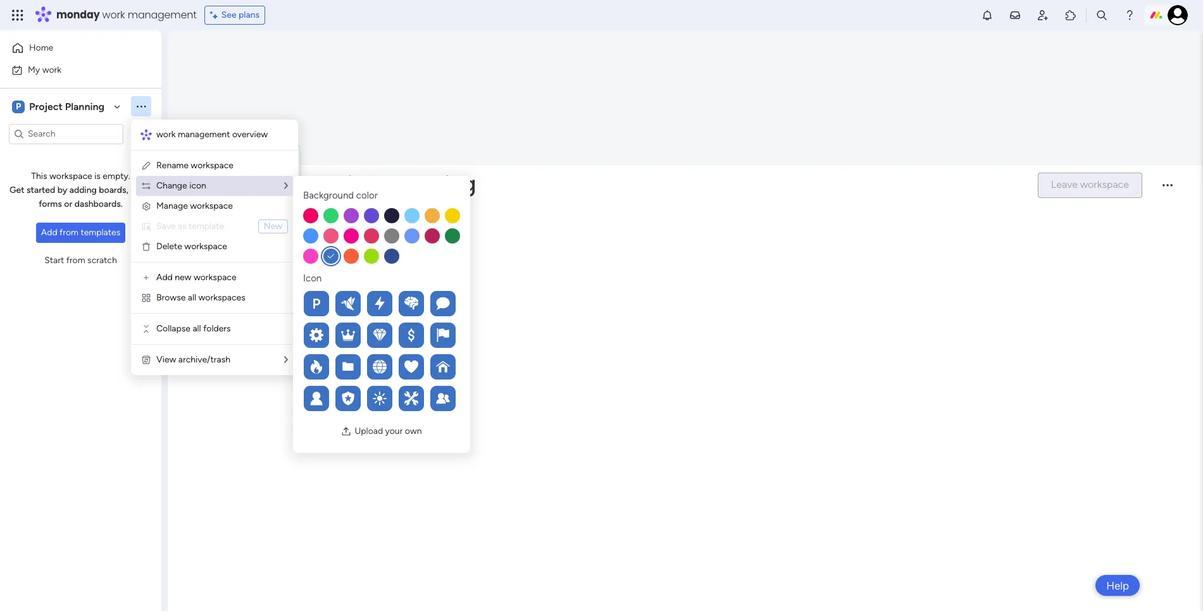 Task type: vqa. For each thing, say whether or not it's contained in the screenshot.
Objective: Conduct a comprehensive market analysis to identify target demographics and preferences within the trading card industry. Tasks: Identify current market trends, key competitors, and market size. Analyze potential customer segments and their preferences. Conduct surveys or focus groups to gather direct feedback from potential consumers. Determine popular themes, genres, and styles in the trading card market.
no



Task type: describe. For each thing, give the bounding box(es) containing it.
1 vertical spatial p
[[312, 295, 321, 312]]

workspace for rename
[[191, 160, 234, 171]]

docs,
[[131, 185, 152, 196]]

all for browse
[[188, 292, 196, 303]]

upload your own button
[[336, 421, 427, 442]]

workspace options image
[[135, 100, 147, 113]]

1 vertical spatial boards
[[297, 281, 332, 295]]

new
[[175, 272, 191, 283]]

delete workspace image
[[141, 242, 151, 252]]

my work
[[28, 64, 61, 75]]

project planning inside workspace selection element
[[29, 100, 104, 112]]

see plans button
[[204, 6, 265, 25]]

my work button
[[8, 60, 136, 80]]

workspaces
[[198, 292, 245, 303]]

view archive/trash
[[156, 354, 230, 365]]

add workspace description
[[315, 200, 423, 211]]

change
[[156, 180, 187, 191]]

have
[[260, 281, 284, 295]]

help button
[[1096, 575, 1140, 596]]

start from scratch
[[44, 255, 117, 266]]

home button
[[8, 38, 136, 58]]

description
[[378, 200, 423, 211]]

members
[[320, 245, 362, 257]]

from for start from scratch button
[[66, 255, 85, 266]]

invite members image
[[1037, 9, 1049, 22]]

0 vertical spatial management
[[128, 8, 197, 22]]

upload your own
[[355, 426, 422, 437]]

workspace selection element
[[12, 99, 106, 114]]

collapse
[[156, 323, 190, 334]]

manage
[[156, 201, 188, 211]]

list arrow image for view archive/trash
[[284, 356, 288, 365]]

manage workspace
[[156, 201, 233, 211]]

browse
[[156, 292, 186, 303]]

delete workspace
[[156, 241, 227, 252]]

in
[[335, 281, 344, 295]]

archive/trash
[[178, 354, 230, 365]]

is
[[94, 171, 101, 182]]

workspace down permissions
[[368, 281, 423, 295]]

help
[[1106, 579, 1129, 592]]

monday work management
[[56, 8, 197, 22]]

1 horizontal spatial add from templates button
[[238, 307, 349, 332]]

help image
[[1123, 9, 1136, 22]]

workspace for manage
[[190, 201, 233, 211]]

1 vertical spatial add from templates
[[248, 313, 339, 325]]

0
[[287, 281, 294, 295]]

collapse all folders
[[156, 323, 231, 334]]

photo icon image
[[341, 427, 351, 437]]

started
[[27, 185, 55, 196]]

work management overview
[[156, 129, 268, 140]]

by
[[57, 185, 67, 196]]

plans
[[239, 9, 260, 20]]

workspace for delete
[[184, 241, 227, 252]]

0 vertical spatial boards
[[273, 245, 304, 257]]

folders
[[203, 323, 231, 334]]

browse all workspaces image
[[141, 293, 151, 303]]

upload
[[355, 426, 383, 437]]

james peterson image
[[1168, 5, 1188, 25]]

manage workspace image
[[141, 201, 151, 211]]

planning inside workspace selection element
[[65, 100, 104, 112]]

scratch
[[87, 255, 117, 266]]

template
[[189, 221, 224, 232]]

1 horizontal spatial project planning
[[316, 169, 476, 198]]

add new workspace image
[[141, 273, 151, 283]]

adding
[[69, 185, 97, 196]]

add left color
[[315, 200, 331, 211]]

inbox image
[[1009, 9, 1021, 22]]

rename workspace image
[[141, 161, 151, 171]]

empty.
[[103, 171, 130, 182]]

workspace image
[[12, 100, 25, 114]]

you have 0 boards in this workspace
[[238, 281, 423, 295]]

workspace up the "workspaces"
[[194, 272, 236, 283]]

select product image
[[11, 9, 24, 22]]

menu containing work management overview
[[131, 120, 298, 375]]

collapse all folders image
[[141, 324, 151, 334]]



Task type: locate. For each thing, give the bounding box(es) containing it.
this workspace is empty. get started by adding boards, docs, forms or dashboards.
[[9, 171, 152, 209]]

this
[[31, 171, 47, 182]]

from for the left add from templates button
[[60, 227, 78, 238]]

workspace up template
[[190, 201, 233, 211]]

project up add workspace description on the left top
[[316, 169, 384, 198]]

1 horizontal spatial work
[[102, 8, 125, 22]]

1 vertical spatial add from templates button
[[238, 307, 349, 332]]

start from scratch button
[[39, 251, 122, 271]]

1 horizontal spatial add from templates
[[248, 313, 339, 325]]

or
[[64, 199, 72, 209]]

add from templates up start from scratch
[[41, 227, 120, 238]]

workspace down template
[[184, 241, 227, 252]]

0 vertical spatial project planning
[[29, 100, 104, 112]]

v2 ellipsis image
[[1163, 184, 1173, 195]]

0 vertical spatial from
[[60, 227, 78, 238]]

p inside image
[[16, 101, 21, 112]]

boards
[[273, 245, 304, 257], [297, 281, 332, 295]]

from right start
[[66, 255, 85, 266]]

1 vertical spatial management
[[178, 129, 230, 140]]

change icon image
[[141, 181, 151, 191]]

see plans
[[221, 9, 260, 20]]

list arrow image for change icon
[[284, 182, 288, 190]]

work up rename
[[156, 129, 176, 140]]

monday
[[56, 8, 100, 22]]

as
[[178, 221, 186, 232]]

workspace for add
[[333, 200, 376, 211]]

workspace
[[191, 160, 234, 171], [49, 171, 92, 182], [333, 200, 376, 211], [190, 201, 233, 211], [184, 241, 227, 252], [194, 272, 236, 283], [368, 281, 423, 295]]

all for collapse
[[193, 323, 201, 334]]

0 horizontal spatial add from templates
[[41, 227, 120, 238]]

new
[[264, 221, 282, 232]]

1 vertical spatial project planning
[[316, 169, 476, 198]]

add inside menu
[[156, 272, 173, 283]]

2 horizontal spatial work
[[156, 129, 176, 140]]

apps image
[[1064, 9, 1077, 22]]

0 vertical spatial all
[[188, 292, 196, 303]]

0 vertical spatial add from templates
[[41, 227, 120, 238]]

0 vertical spatial project
[[29, 100, 63, 112]]

menu item containing save as template
[[141, 219, 288, 234]]

permissions
[[377, 245, 431, 257]]

color
[[356, 190, 378, 201]]

browse all workspaces
[[156, 292, 245, 303]]

forms
[[39, 199, 62, 209]]

all left folders
[[193, 323, 201, 334]]

1 vertical spatial all
[[193, 323, 201, 334]]

2 vertical spatial work
[[156, 129, 176, 140]]

Search in workspace field
[[27, 127, 106, 141]]

1 horizontal spatial templates
[[293, 313, 339, 325]]

workspace up icon
[[191, 160, 234, 171]]

from down or
[[60, 227, 78, 238]]

project planning
[[29, 100, 104, 112], [316, 169, 476, 198]]

rename workspace
[[156, 160, 234, 171]]

workspace inside this workspace is empty. get started by adding boards, docs, forms or dashboards.
[[49, 171, 92, 182]]

add from templates
[[41, 227, 120, 238], [248, 313, 339, 325]]

project
[[29, 100, 63, 112], [316, 169, 384, 198]]

all down add new workspace
[[188, 292, 196, 303]]

2 vertical spatial from
[[269, 313, 291, 325]]

background
[[303, 190, 354, 201]]

Project Planning field
[[313, 169, 1027, 198]]

work
[[102, 8, 125, 22], [42, 64, 61, 75], [156, 129, 176, 140]]

project planning up search in workspace field
[[29, 100, 104, 112]]

1 vertical spatial work
[[42, 64, 61, 75]]

templates for rightmost add from templates button
[[293, 313, 339, 325]]

0 vertical spatial planning
[[65, 100, 104, 112]]

project inside workspace selection element
[[29, 100, 63, 112]]

templates for the left add from templates button
[[81, 227, 120, 238]]

planning up description
[[389, 169, 476, 198]]

view archive/trash image
[[141, 355, 151, 365]]

search everything image
[[1096, 9, 1108, 22]]

you
[[238, 281, 257, 295]]

add from templates down 0
[[248, 313, 339, 325]]

boards right 0
[[297, 281, 332, 295]]

0 vertical spatial work
[[102, 8, 125, 22]]

add from templates button down 0
[[238, 307, 349, 332]]

1 horizontal spatial p
[[312, 295, 321, 312]]

templates
[[81, 227, 120, 238], [293, 313, 339, 325]]

add new workspace
[[156, 272, 236, 283]]

home
[[29, 42, 53, 53]]

delete
[[156, 241, 182, 252]]

management
[[128, 8, 197, 22], [178, 129, 230, 140]]

work for my
[[42, 64, 61, 75]]

save
[[156, 221, 176, 232]]

workspace for this
[[49, 171, 92, 182]]

from
[[60, 227, 78, 238], [66, 255, 85, 266], [269, 313, 291, 325]]

view
[[156, 354, 176, 365]]

0 vertical spatial p
[[16, 101, 21, 112]]

from down "have"
[[269, 313, 291, 325]]

work inside menu
[[156, 129, 176, 140]]

background color
[[303, 190, 378, 201]]

templates up scratch
[[81, 227, 120, 238]]

get
[[9, 185, 24, 196]]

this
[[346, 281, 365, 295]]

0 horizontal spatial planning
[[65, 100, 104, 112]]

0 horizontal spatial work
[[42, 64, 61, 75]]

1 horizontal spatial project
[[316, 169, 384, 198]]

0 horizontal spatial p
[[16, 101, 21, 112]]

change icon
[[156, 180, 206, 191]]

overview
[[232, 129, 268, 140]]

1 vertical spatial templates
[[293, 313, 339, 325]]

p
[[16, 101, 21, 112], [312, 295, 321, 312]]

see
[[221, 9, 236, 20]]

planning
[[65, 100, 104, 112], [389, 169, 476, 198]]

add from templates button
[[36, 223, 125, 243], [238, 307, 349, 332]]

work for monday
[[102, 8, 125, 22]]

boards down new
[[273, 245, 304, 257]]

my
[[28, 64, 40, 75]]

list arrow image
[[284, 182, 288, 190], [284, 356, 288, 365]]

add right add new workspace "image"
[[156, 272, 173, 283]]

planning up search in workspace field
[[65, 100, 104, 112]]

1 horizontal spatial planning
[[389, 169, 476, 198]]

project right the workspace image
[[29, 100, 63, 112]]

icon
[[303, 272, 322, 284]]

0 vertical spatial list arrow image
[[284, 182, 288, 190]]

boards,
[[99, 185, 128, 196]]

rename
[[156, 160, 189, 171]]

0 horizontal spatial project planning
[[29, 100, 104, 112]]

workspace left description
[[333, 200, 376, 211]]

recent boards
[[239, 245, 304, 257]]

menu item
[[141, 219, 288, 234]]

recent
[[239, 245, 271, 257]]

project planning up description
[[316, 169, 476, 198]]

save as template
[[156, 221, 224, 232]]

add up start
[[41, 227, 57, 238]]

2 list arrow image from the top
[[284, 356, 288, 365]]

1 vertical spatial project
[[316, 169, 384, 198]]

own
[[405, 426, 422, 437]]

0 horizontal spatial add from templates button
[[36, 223, 125, 243]]

workspace up by
[[49, 171, 92, 182]]

start
[[44, 255, 64, 266]]

from for rightmost add from templates button
[[269, 313, 291, 325]]

0 vertical spatial templates
[[81, 227, 120, 238]]

work right monday
[[102, 8, 125, 22]]

templates down you have 0 boards in this workspace
[[293, 313, 339, 325]]

icon
[[189, 180, 206, 191]]

menu
[[131, 120, 298, 375]]

0 horizontal spatial project
[[29, 100, 63, 112]]

1 vertical spatial from
[[66, 255, 85, 266]]

dashboards.
[[74, 199, 123, 209]]

notifications image
[[981, 9, 994, 22]]

add
[[315, 200, 331, 211], [41, 227, 57, 238], [156, 272, 173, 283], [248, 313, 267, 325]]

add from templates button up start from scratch
[[36, 223, 125, 243]]

your
[[385, 426, 403, 437]]

1 list arrow image from the top
[[284, 182, 288, 190]]

0 vertical spatial add from templates button
[[36, 223, 125, 243]]

work right my
[[42, 64, 61, 75]]

1 vertical spatial planning
[[389, 169, 476, 198]]

add down you
[[248, 313, 267, 325]]

1 vertical spatial list arrow image
[[284, 356, 288, 365]]

0 horizontal spatial templates
[[81, 227, 120, 238]]

all
[[188, 292, 196, 303], [193, 323, 201, 334]]

service icon image
[[141, 222, 151, 232]]

work inside button
[[42, 64, 61, 75]]



